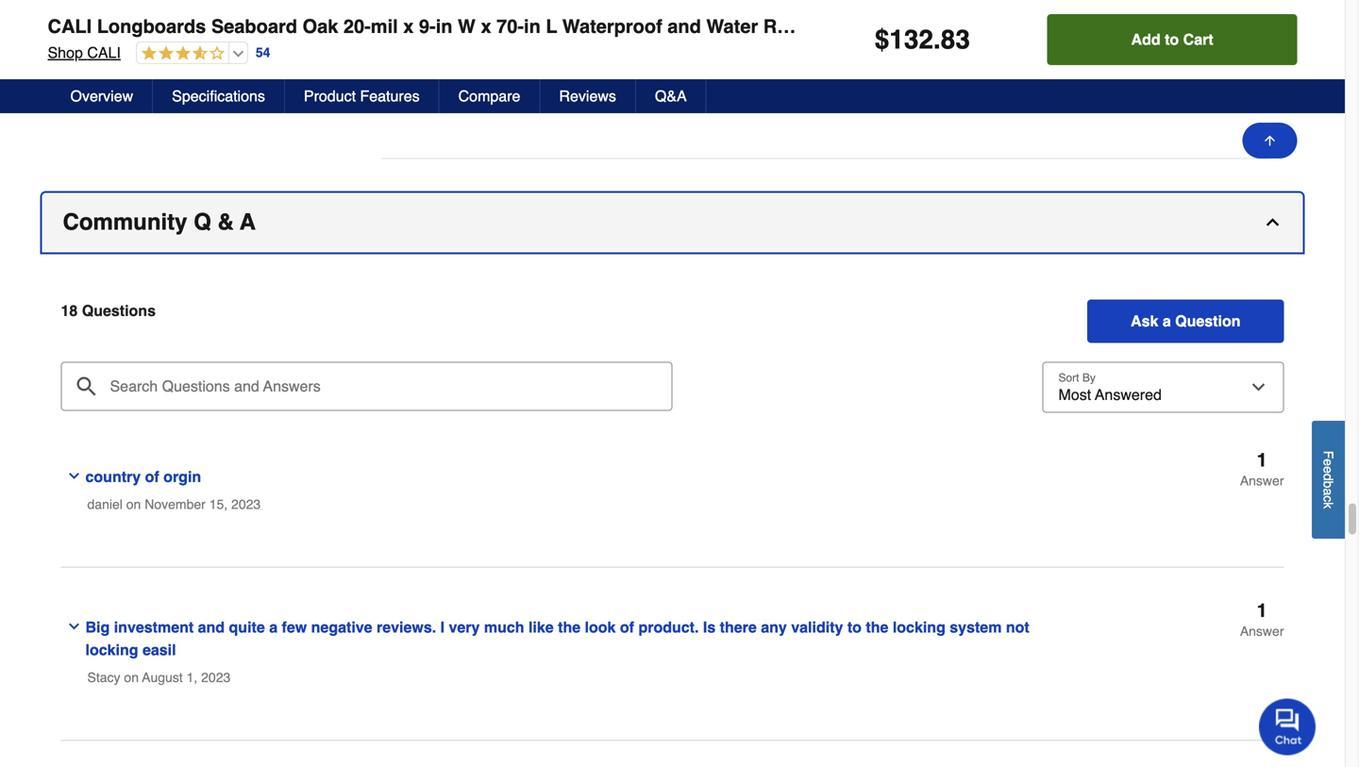 Task type: vqa. For each thing, say whether or not it's contained in the screenshot.
the bottommost "locking"
yes



Task type: describe. For each thing, give the bounding box(es) containing it.
community q & a button
[[42, 193, 1304, 253]]

c
[[1322, 496, 1337, 502]]

please
[[652, 27, 697, 44]]

0 horizontal spatial locking
[[85, 642, 138, 659]]

shop cali
[[48, 44, 121, 61]]

interlocking
[[854, 16, 961, 37]]

product.
[[639, 619, 699, 637]]

add
[[1132, 31, 1161, 48]]

big investment and quite a few negative reviews.  i very much like the look of product.  is there any validity to the locking system not locking easil
[[85, 619, 1030, 659]]

specifications
[[172, 87, 265, 105]]

november
[[145, 497, 206, 512]]

mil
[[371, 16, 398, 37]]

much
[[484, 619, 525, 637]]

vinyl
[[1035, 16, 1079, 37]]

like
[[529, 619, 554, 637]]

1 vertical spatial cali
[[87, 44, 121, 61]]

waterproof
[[563, 16, 663, 37]]

few
[[282, 619, 307, 637]]

1 for big investment and quite a few negative reviews.  i very much like the look of product.  is there any validity to the locking system not locking easil
[[1257, 600, 1268, 622]]

answer for big investment and quite a few negative reviews.  i very much like the look of product.  is there any validity to the locking system not locking easil
[[1241, 624, 1285, 640]]

you
[[447, 27, 471, 44]]

&
[[218, 209, 234, 235]]

oak
[[303, 16, 338, 37]]

very
[[449, 619, 480, 637]]

q&a
[[655, 87, 687, 105]]

community
[[63, 209, 187, 235]]

1 in from the left
[[436, 16, 453, 37]]

b
[[1322, 481, 1337, 489]]

ft/
[[1308, 16, 1326, 37]]

cali longboards seaboard oak 20-mil x 9-in w x 70-in l waterproof and water resistant interlocking luxury vinyl plank flooring (26.62-sq ft/ car
[[48, 16, 1360, 37]]

and inside big investment and quite a few negative reviews.  i very much like the look of product.  is there any validity to the locking system not locking easil
[[198, 619, 225, 637]]

83
[[941, 25, 971, 55]]

54
[[256, 45, 271, 60]]

0 vertical spatial cali
[[48, 16, 92, 37]]

2 the from the left
[[866, 619, 889, 637]]

i
[[441, 619, 445, 637]]

big investment and quite a few negative reviews.  i very much like the look of product.  is there any validity to the locking system not locking easil button
[[61, 602, 1040, 663]]

stacy on august 1, 2023
[[87, 671, 231, 686]]

1 vertical spatial a
[[1322, 488, 1337, 496]]

flooring
[[1140, 16, 1216, 37]]

ask a question button
[[1088, 300, 1285, 343]]

18 questions ask a question
[[61, 302, 1241, 330]]

compare button
[[440, 79, 541, 113]]

l
[[546, 16, 558, 37]]

country of orgin button
[[61, 451, 1040, 490]]

stacy
[[87, 671, 120, 686]]

2 e from the top
[[1322, 466, 1337, 474]]

(26.62-
[[1221, 16, 1281, 37]]

compare
[[459, 87, 521, 105]]

.
[[934, 25, 941, 55]]

0 horizontal spatial to
[[768, 27, 781, 44]]

18
[[61, 302, 78, 320]]

reviews button
[[541, 79, 636, 113]]

w
[[458, 16, 476, 37]]

on for investment
[[124, 671, 139, 686]]

any inside big investment and quite a few negative reviews.  i very much like the look of product.  is there any validity to the locking system not locking easil
[[761, 619, 787, 637]]

have
[[475, 27, 508, 44]]

other
[[541, 27, 575, 44]]

0 horizontal spatial of
[[145, 469, 159, 486]]

q
[[194, 209, 211, 235]]

plank
[[1085, 16, 1135, 37]]

132
[[890, 25, 934, 55]]

2 in from the left
[[524, 16, 541, 37]]

investment
[[114, 619, 194, 637]]

a inside big investment and quite a few negative reviews.  i very much like the look of product.  is there any validity to the locking system not locking easil
[[269, 619, 278, 637]]

seaboard
[[211, 16, 297, 37]]

chevron down image
[[67, 469, 82, 484]]

country of orgin
[[85, 469, 201, 486]]

easil
[[143, 642, 176, 659]]

product
[[304, 87, 356, 105]]

on for of
[[126, 497, 141, 512]]

$
[[875, 25, 890, 55]]

question
[[1176, 313, 1241, 330]]

questions
[[82, 302, 156, 320]]

at
[[805, 27, 818, 44]]

1 for country of orgin
[[1257, 450, 1268, 471]]

9-
[[419, 16, 436, 37]]

resistant
[[764, 16, 849, 37]]

1 answer element for big investment and quite a few negative reviews.  i very much like the look of product.  is there any validity to the locking system not locking easil
[[1241, 600, 1285, 640]]

if
[[434, 27, 442, 44]]

2023 for orgin
[[231, 497, 261, 512]]

validity
[[792, 619, 844, 637]]

country
[[85, 469, 141, 486]]

reviews
[[559, 87, 617, 105]]

look
[[585, 619, 616, 637]]

2 x from the left
[[481, 16, 492, 37]]

3.6 stars image
[[137, 45, 225, 63]]

1 answer for big investment and quite a few negative reviews.  i very much like the look of product.  is there any validity to the locking system not locking easil
[[1241, 600, 1285, 640]]



Task type: locate. For each thing, give the bounding box(es) containing it.
0 horizontal spatial 2023
[[201, 671, 231, 686]]

arrow up image
[[1263, 133, 1278, 148]]

us
[[785, 27, 801, 44]]

stacy's question on august 1, 2023 element
[[61, 600, 1285, 742]]

0 horizontal spatial any
[[512, 27, 536, 44]]

1 vertical spatial 1 answer element
[[1241, 600, 1285, 640]]

answer inside stacy's question on august 1, 2023 element
[[1241, 624, 1285, 640]]

1 vertical spatial 1 answer
[[1241, 600, 1285, 640]]

overview
[[70, 87, 133, 105]]

answer for country of orgin
[[1241, 474, 1285, 489]]

quite
[[229, 619, 265, 637]]

lowes@calibamboo.com
[[822, 27, 986, 44]]

1 horizontal spatial and
[[668, 16, 701, 37]]

locking
[[893, 619, 946, 637], [85, 642, 138, 659]]

x
[[403, 16, 414, 37], [481, 16, 492, 37]]

car
[[1331, 16, 1360, 37]]

locking down big
[[85, 642, 138, 659]]

luxury
[[966, 16, 1029, 37]]

add to cart
[[1132, 31, 1214, 48]]

specifications button
[[153, 79, 285, 113]]

shop
[[48, 44, 83, 61]]

any
[[512, 27, 536, 44], [761, 619, 787, 637]]

Search Questions and Answers text field
[[61, 362, 673, 411]]

2023
[[231, 497, 261, 512], [201, 671, 231, 686]]

1 vertical spatial on
[[124, 671, 139, 686]]

in left l
[[524, 16, 541, 37]]

e
[[1322, 459, 1337, 466], [1322, 466, 1337, 474]]

a inside 18 questions ask a question
[[1163, 313, 1172, 330]]

any left l
[[512, 27, 536, 44]]

1 vertical spatial 2023
[[201, 671, 231, 686]]

1 e from the top
[[1322, 459, 1337, 466]]

to right validity
[[848, 619, 862, 637]]

0 vertical spatial locking
[[893, 619, 946, 637]]

august
[[142, 671, 183, 686]]

x left 9-
[[403, 16, 414, 37]]

features
[[360, 87, 420, 105]]

orgin
[[164, 469, 201, 486]]

ask
[[1131, 313, 1159, 330]]

sq
[[1281, 16, 1303, 37]]

big
[[85, 619, 110, 637]]

daniel
[[87, 497, 123, 512]]

the
[[558, 619, 581, 637], [866, 619, 889, 637]]

to
[[768, 27, 781, 44], [1165, 31, 1180, 48], [848, 619, 862, 637]]

thank you!
[[434, 72, 509, 89]]

a
[[1163, 313, 1172, 330], [1322, 488, 1337, 496], [269, 619, 278, 637]]

on right daniel
[[126, 497, 141, 512]]

2 answer from the top
[[1241, 624, 1285, 640]]

any right there
[[761, 619, 787, 637]]

2023 right 15,
[[231, 497, 261, 512]]

1 horizontal spatial in
[[524, 16, 541, 37]]

and
[[668, 16, 701, 37], [198, 619, 225, 637]]

1 answer for country of orgin
[[1241, 450, 1285, 489]]

in left w
[[436, 16, 453, 37]]

1 horizontal spatial locking
[[893, 619, 946, 637]]

longboards
[[97, 16, 206, 37]]

70-
[[497, 16, 524, 37]]

1 vertical spatial 1
[[1257, 600, 1268, 622]]

0 vertical spatial 1 answer element
[[1241, 450, 1285, 489]]

1 answer
[[1241, 450, 1285, 489], [1241, 600, 1285, 640]]

1 horizontal spatial the
[[866, 619, 889, 637]]

daniel on november 15, 2023
[[87, 497, 261, 512]]

product features
[[304, 87, 420, 105]]

15,
[[209, 497, 228, 512]]

0 horizontal spatial x
[[403, 16, 414, 37]]

2 horizontal spatial to
[[1165, 31, 1180, 48]]

and left quite
[[198, 619, 225, 637]]

on
[[126, 497, 141, 512], [124, 671, 139, 686]]

1 answer element for country of orgin
[[1241, 450, 1285, 489]]

1 answer from the top
[[1241, 474, 1285, 489]]

1 horizontal spatial to
[[848, 619, 862, 637]]

0 vertical spatial a
[[1163, 313, 1172, 330]]

20-
[[344, 16, 371, 37]]

water
[[707, 16, 759, 37]]

0 horizontal spatial a
[[269, 619, 278, 637]]

f
[[1322, 451, 1337, 459]]

2 1 answer from the top
[[1241, 600, 1285, 640]]

f e e d b a c k
[[1322, 451, 1337, 509]]

0 vertical spatial and
[[668, 16, 701, 37]]

reviews.
[[377, 619, 436, 637]]

and left water in the right of the page
[[668, 16, 701, 37]]

to inside big investment and quite a few negative reviews.  i very much like the look of product.  is there any validity to the locking system not locking easil
[[848, 619, 862, 637]]

x right w
[[481, 16, 492, 37]]

2 vertical spatial a
[[269, 619, 278, 637]]

2023 right 1,
[[201, 671, 231, 686]]

1 1 from the top
[[1257, 450, 1268, 471]]

0 vertical spatial 1
[[1257, 450, 1268, 471]]

0 vertical spatial answer
[[1241, 474, 1285, 489]]

1 vertical spatial of
[[620, 619, 635, 637]]

chevron down image
[[67, 620, 82, 635]]

1 answer element
[[1241, 450, 1285, 489], [1241, 600, 1285, 640]]

0 vertical spatial any
[[512, 27, 536, 44]]

the right validity
[[866, 619, 889, 637]]

cali
[[48, 16, 92, 37], [87, 44, 121, 61]]

chevron up image
[[1264, 213, 1283, 232]]

answer
[[1241, 474, 1285, 489], [1241, 624, 1285, 640]]

locking left system
[[893, 619, 946, 637]]

0 horizontal spatial in
[[436, 16, 453, 37]]

is
[[703, 619, 716, 637]]

2 1 answer element from the top
[[1241, 600, 1285, 640]]

overview button
[[51, 79, 153, 113]]

1 horizontal spatial x
[[481, 16, 492, 37]]

thank
[[434, 72, 476, 89]]

negative
[[311, 619, 373, 637]]

1 vertical spatial locking
[[85, 642, 138, 659]]

0 vertical spatial 2023
[[231, 497, 261, 512]]

chat invite button image
[[1260, 698, 1317, 756]]

of right look on the left bottom
[[620, 619, 635, 637]]

1 inside stacy's question on august 1, 2023 element
[[1257, 600, 1268, 622]]

cali up shop
[[48, 16, 92, 37]]

$ 132 . 83
[[875, 25, 971, 55]]

e up b
[[1322, 466, 1337, 474]]

to left us
[[768, 27, 781, 44]]

0 horizontal spatial the
[[558, 619, 581, 637]]

a up k in the bottom of the page
[[1322, 488, 1337, 496]]

e up d
[[1322, 459, 1337, 466]]

1 answer element inside stacy's question on august 1, 2023 element
[[1241, 600, 1285, 640]]

1 vertical spatial and
[[198, 619, 225, 637]]

if you have any other questions, please reach out to us at lowes@calibamboo.com
[[434, 27, 986, 44]]

you!
[[480, 72, 509, 89]]

1 vertical spatial any
[[761, 619, 787, 637]]

2 1 from the top
[[1257, 600, 1268, 622]]

the right like
[[558, 619, 581, 637]]

of
[[145, 469, 159, 486], [620, 619, 635, 637]]

system
[[950, 619, 1002, 637]]

on right stacy
[[124, 671, 139, 686]]

questions,
[[579, 27, 648, 44]]

reach
[[701, 27, 739, 44]]

there
[[720, 619, 757, 637]]

2023 for and
[[201, 671, 231, 686]]

1 1 answer element from the top
[[1241, 450, 1285, 489]]

0 horizontal spatial and
[[198, 619, 225, 637]]

of left orgin
[[145, 469, 159, 486]]

1 vertical spatial answer
[[1241, 624, 1285, 640]]

0 vertical spatial of
[[145, 469, 159, 486]]

of inside big investment and quite a few negative reviews.  i very much like the look of product.  is there any validity to the locking system not locking easil
[[620, 619, 635, 637]]

1 horizontal spatial of
[[620, 619, 635, 637]]

0 vertical spatial 1 answer
[[1241, 450, 1285, 489]]

1 answer inside stacy's question on august 1, 2023 element
[[1241, 600, 1285, 640]]

2 horizontal spatial a
[[1322, 488, 1337, 496]]

1 horizontal spatial 2023
[[231, 497, 261, 512]]

d
[[1322, 474, 1337, 481]]

k
[[1322, 502, 1337, 509]]

to right add
[[1165, 31, 1180, 48]]

in
[[436, 16, 453, 37], [524, 16, 541, 37]]

1 horizontal spatial a
[[1163, 313, 1172, 330]]

1 the from the left
[[558, 619, 581, 637]]

cali right shop
[[87, 44, 121, 61]]

product features button
[[285, 79, 440, 113]]

a right ask in the top right of the page
[[1163, 313, 1172, 330]]

add to cart button
[[1048, 14, 1298, 65]]

1 horizontal spatial any
[[761, 619, 787, 637]]

a left few
[[269, 619, 278, 637]]

q&a button
[[636, 79, 707, 113]]

1,
[[187, 671, 198, 686]]

1 x from the left
[[403, 16, 414, 37]]

0 vertical spatial on
[[126, 497, 141, 512]]

not
[[1007, 619, 1030, 637]]

1 1 answer from the top
[[1241, 450, 1285, 489]]



